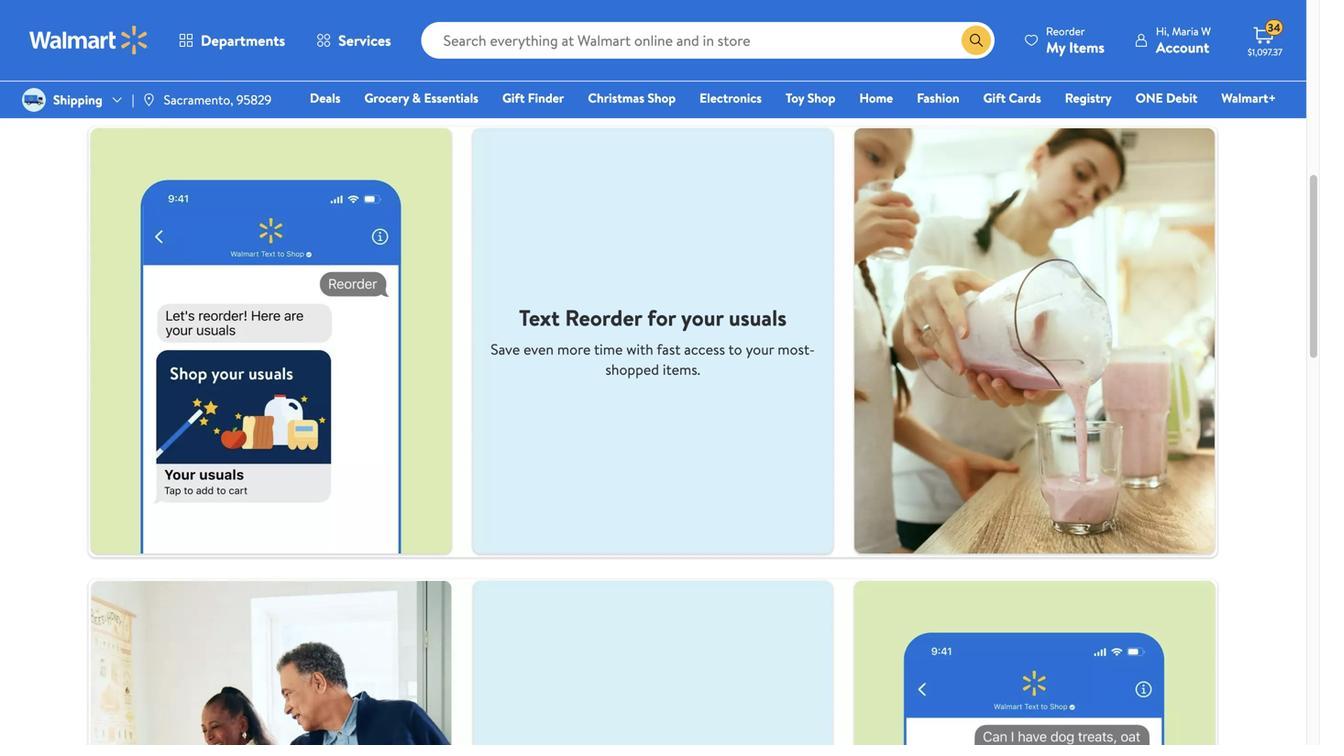 Task type: describe. For each thing, give the bounding box(es) containing it.
shop for toy shop
[[808, 89, 836, 107]]

home
[[860, 89, 893, 107]]

with
[[626, 339, 654, 360]]

items.
[[663, 360, 700, 380]]

$1,097.37
[[1248, 46, 1283, 58]]

1 horizontal spatial your
[[746, 339, 774, 360]]

app, site & text—it's all the same cart. they're all seamlessly connected. image
[[103, 0, 1203, 104]]

toy shop link
[[778, 88, 844, 108]]

connected.
[[691, 9, 770, 32]]

grocery
[[364, 89, 409, 107]]

gift finder link
[[494, 88, 572, 108]]

walmart image
[[29, 26, 149, 55]]

seamlessly
[[612, 9, 687, 32]]

most-
[[778, 339, 815, 360]]

registry
[[1065, 89, 1112, 107]]

walmart+
[[1222, 89, 1276, 107]]

one debit link
[[1128, 88, 1206, 108]]

time
[[594, 339, 623, 360]]

one debit
[[1136, 89, 1198, 107]]

to
[[729, 339, 742, 360]]

reorder inside reorder my items
[[1046, 23, 1085, 39]]

all
[[593, 9, 609, 32]]

debit
[[1166, 89, 1198, 107]]

sacramento,
[[164, 91, 233, 109]]

gift cards
[[983, 89, 1041, 107]]

registry link
[[1057, 88, 1120, 108]]

even
[[524, 339, 554, 360]]

hi, maria w account
[[1156, 23, 1211, 57]]

christmas
[[588, 89, 645, 107]]

walmart+ link
[[1213, 88, 1285, 108]]

services
[[338, 30, 391, 50]]

w
[[1202, 23, 1211, 39]]

they're all seamlessly connected.
[[536, 9, 770, 32]]

34
[[1268, 20, 1281, 35]]

they're
[[536, 9, 589, 32]]

shipping
[[53, 91, 103, 109]]

more
[[557, 339, 591, 360]]

for
[[647, 303, 676, 333]]

grocery & essentials link
[[356, 88, 487, 108]]

deals
[[310, 89, 341, 107]]

services button
[[301, 18, 407, 62]]



Task type: vqa. For each thing, say whether or not it's contained in the screenshot.
left the Shop
yes



Task type: locate. For each thing, give the bounding box(es) containing it.
fashion
[[917, 89, 960, 107]]

0 horizontal spatial gift
[[502, 89, 525, 107]]

reorder up time at left
[[565, 303, 642, 333]]

grocery & essentials
[[364, 89, 479, 107]]

0 horizontal spatial reorder
[[565, 303, 642, 333]]

reorder inside text reorder for your usuals save even more time with fast access to your most- shopped items.
[[565, 303, 642, 333]]

gift left cards
[[983, 89, 1006, 107]]

account
[[1156, 37, 1210, 57]]

toy
[[786, 89, 804, 107]]

1 shop from the left
[[648, 89, 676, 107]]

 image
[[22, 88, 46, 112], [142, 93, 156, 107]]

items
[[1069, 37, 1105, 57]]

shopped
[[605, 360, 659, 380]]

deals link
[[302, 88, 349, 108]]

sacramento, 95829
[[164, 91, 272, 109]]

0 vertical spatial your
[[681, 303, 724, 333]]

1 gift from the left
[[502, 89, 525, 107]]

text reorder for your usuals save even more time with fast access to your most- shopped items.
[[491, 303, 815, 380]]

 image for shipping
[[22, 88, 46, 112]]

departments button
[[163, 18, 301, 62]]

gift left finder
[[502, 89, 525, 107]]

shop right christmas
[[648, 89, 676, 107]]

reorder
[[1046, 23, 1085, 39], [565, 303, 642, 333]]

|
[[132, 91, 134, 109]]

&
[[412, 89, 421, 107]]

 image left 'shipping'
[[22, 88, 46, 112]]

1 horizontal spatial reorder
[[1046, 23, 1085, 39]]

your right the to
[[746, 339, 774, 360]]

gift cards link
[[975, 88, 1050, 108]]

hi,
[[1156, 23, 1170, 39]]

1 horizontal spatial shop
[[808, 89, 836, 107]]

Walmart Site-Wide search field
[[421, 22, 995, 59]]

shop
[[648, 89, 676, 107], [808, 89, 836, 107]]

toy shop
[[786, 89, 836, 107]]

shop right toy
[[808, 89, 836, 107]]

one
[[1136, 89, 1163, 107]]

2 gift from the left
[[983, 89, 1006, 107]]

electronics
[[700, 89, 762, 107]]

gift inside gift cards link
[[983, 89, 1006, 107]]

1 vertical spatial your
[[746, 339, 774, 360]]

usuals
[[729, 303, 787, 333]]

 image right |
[[142, 93, 156, 107]]

home link
[[851, 88, 902, 108]]

save
[[491, 339, 520, 360]]

maria
[[1172, 23, 1199, 39]]

departments
[[201, 30, 285, 50]]

gift inside gift finder link
[[502, 89, 525, 107]]

gift
[[502, 89, 525, 107], [983, 89, 1006, 107]]

shop for christmas shop
[[648, 89, 676, 107]]

gift finder
[[502, 89, 564, 107]]

1 horizontal spatial  image
[[142, 93, 156, 107]]

christmas shop link
[[580, 88, 684, 108]]

essentials
[[424, 89, 479, 107]]

fast
[[657, 339, 681, 360]]

fashion link
[[909, 88, 968, 108]]

your up access
[[681, 303, 724, 333]]

95829
[[236, 91, 272, 109]]

Search search field
[[421, 22, 995, 59]]

0 horizontal spatial your
[[681, 303, 724, 333]]

0 horizontal spatial shop
[[648, 89, 676, 107]]

access
[[684, 339, 725, 360]]

0 horizontal spatial  image
[[22, 88, 46, 112]]

gift for gift finder
[[502, 89, 525, 107]]

your
[[681, 303, 724, 333], [746, 339, 774, 360]]

2 shop from the left
[[808, 89, 836, 107]]

1 vertical spatial reorder
[[565, 303, 642, 333]]

1 horizontal spatial gift
[[983, 89, 1006, 107]]

christmas shop
[[588, 89, 676, 107]]

finder
[[528, 89, 564, 107]]

0 vertical spatial reorder
[[1046, 23, 1085, 39]]

text
[[519, 303, 560, 333]]

my
[[1046, 37, 1066, 57]]

reorder up registry
[[1046, 23, 1085, 39]]

electronics link
[[691, 88, 770, 108]]

gift for gift cards
[[983, 89, 1006, 107]]

 image for sacramento, 95829
[[142, 93, 156, 107]]

cards
[[1009, 89, 1041, 107]]

reorder my items
[[1046, 23, 1105, 57]]

search icon image
[[969, 33, 984, 48]]



